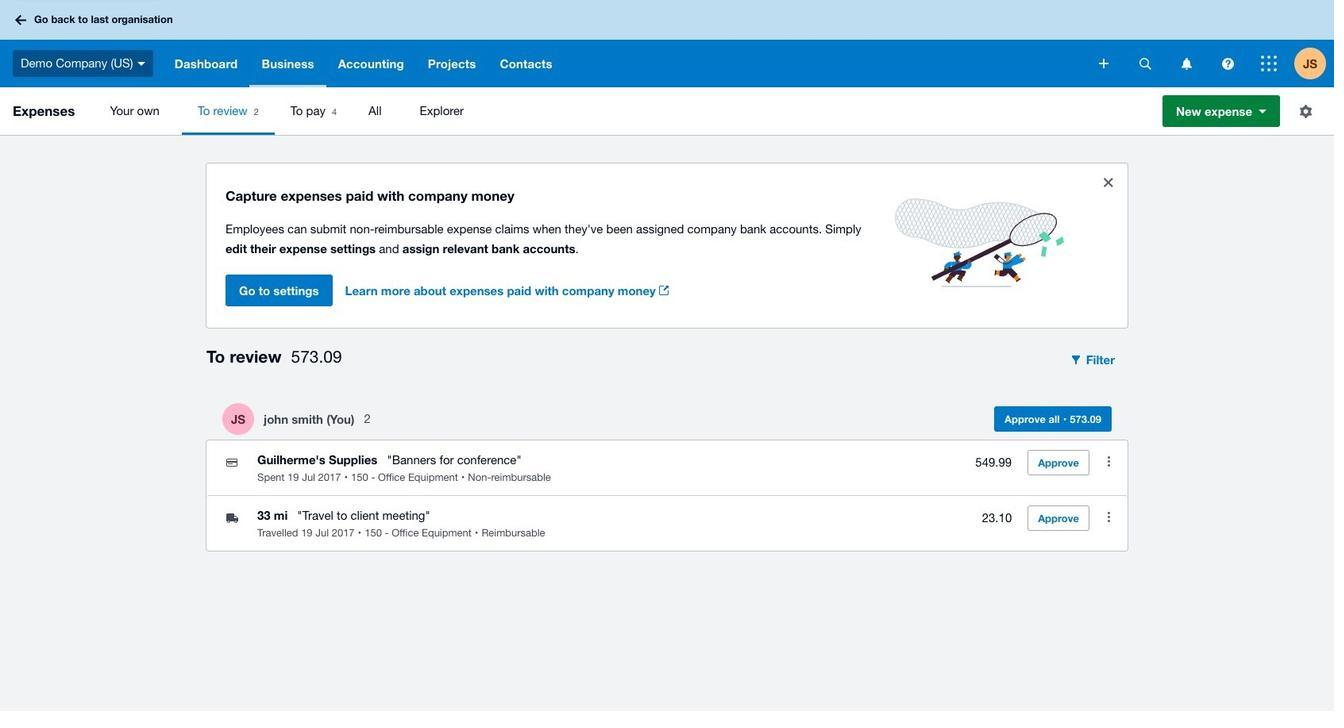 Task type: describe. For each thing, give the bounding box(es) containing it.
1 horizontal spatial svg image
[[1182, 58, 1192, 70]]

2 horizontal spatial svg image
[[1222, 58, 1234, 70]]

postal workers catching money image
[[876, 180, 1084, 307]]



Task type: locate. For each thing, give the bounding box(es) containing it.
svg image
[[15, 15, 26, 25], [1182, 58, 1192, 70], [1222, 58, 1234, 70]]

0 horizontal spatial svg image
[[15, 15, 26, 25]]

settings menu image
[[1290, 95, 1322, 127]]

svg image
[[1262, 56, 1278, 72], [1140, 58, 1152, 70], [1100, 59, 1109, 68], [137, 62, 145, 66]]

status
[[207, 164, 1128, 328]]

banner
[[0, 0, 1335, 87]]



Task type: vqa. For each thing, say whether or not it's contained in the screenshot.
status
yes



